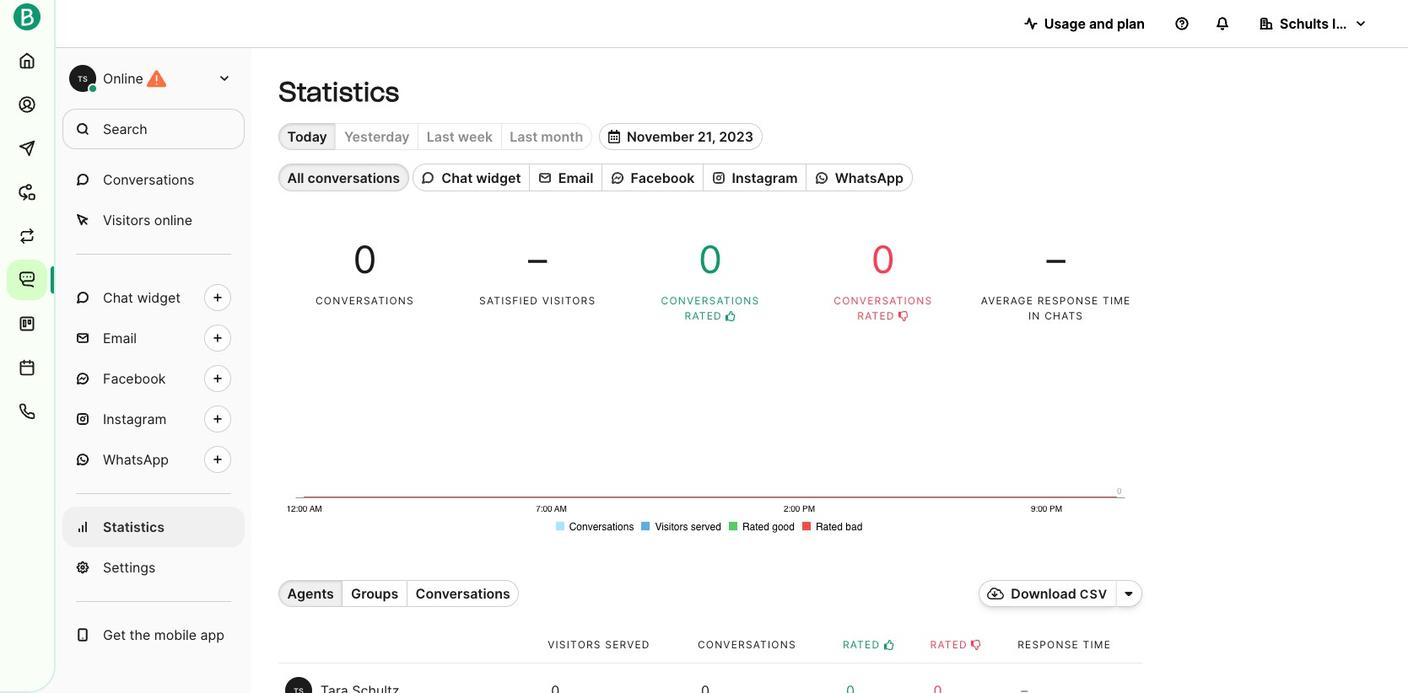 Task type: locate. For each thing, give the bounding box(es) containing it.
conversations rated for left bad image
[[834, 295, 933, 322]]

0 vertical spatial statistics
[[279, 76, 399, 108]]

facebook inside button
[[631, 169, 695, 186]]

satisfied visitors
[[479, 295, 596, 307]]

2 conversations rated from the left
[[834, 295, 933, 322]]

1 horizontal spatial chat widget
[[442, 169, 521, 186]]

chat widget up email link
[[103, 290, 181, 306]]

1 horizontal spatial whatsapp
[[835, 169, 904, 186]]

all
[[287, 169, 304, 186]]

instagram down 2023
[[732, 169, 798, 186]]

1 vertical spatial whatsapp
[[103, 452, 169, 468]]

whatsapp button
[[806, 164, 913, 191]]

– up satisfied visitors
[[528, 237, 547, 283]]

1 vertical spatial instagram
[[103, 411, 167, 428]]

response time
[[1018, 639, 1112, 652]]

statistics up 'settings'
[[103, 519, 165, 536]]

0 vertical spatial widget
[[476, 169, 521, 186]]

conversations inside "all conversations" button
[[308, 169, 400, 186]]

email inside email button
[[558, 169, 594, 186]]

1 horizontal spatial bad image
[[972, 641, 982, 651]]

chat widget inside button
[[442, 169, 521, 186]]

conversations rated for good image
[[661, 295, 760, 322]]

whatsapp
[[835, 169, 904, 186], [103, 452, 169, 468]]

1 horizontal spatial widget
[[476, 169, 521, 186]]

facebook link
[[62, 359, 245, 399]]

rated
[[685, 310, 722, 322], [858, 310, 895, 322], [843, 639, 881, 652], [931, 639, 968, 652]]

1 horizontal spatial –
[[1047, 237, 1066, 283]]

0 vertical spatial time
[[1103, 295, 1131, 307]]

and
[[1090, 15, 1114, 32]]

settings
[[103, 560, 156, 576]]

1 vertical spatial statistics
[[103, 519, 165, 536]]

conversations rated
[[661, 295, 760, 322], [834, 295, 933, 322]]

0 horizontal spatial chat widget
[[103, 290, 181, 306]]

0 horizontal spatial 0
[[353, 237, 377, 283]]

online
[[154, 212, 192, 229]]

visitors left served
[[548, 639, 602, 652]]

21,
[[698, 128, 716, 145]]

1 vertical spatial time
[[1083, 639, 1112, 652]]

1 – from the left
[[528, 237, 547, 283]]

today
[[287, 128, 327, 145]]

visitors online
[[103, 212, 192, 229]]

conversations button
[[407, 581, 519, 608]]

plan
[[1117, 15, 1145, 32]]

instagram down facebook link
[[103, 411, 167, 428]]

conversations
[[103, 171, 194, 188], [416, 586, 511, 603], [698, 639, 797, 652]]

– up response
[[1047, 237, 1066, 283]]

chat inside button
[[442, 169, 473, 186]]

1 horizontal spatial visitors
[[548, 639, 602, 652]]

statistics link
[[62, 507, 245, 548]]

0 vertical spatial email
[[558, 169, 594, 186]]

1 horizontal spatial 0
[[699, 237, 722, 283]]

0 vertical spatial chat widget
[[442, 169, 521, 186]]

1 vertical spatial email
[[103, 330, 137, 347]]

0 vertical spatial facebook
[[631, 169, 695, 186]]

facebook
[[631, 169, 695, 186], [103, 371, 166, 387]]

chat widget link
[[62, 278, 245, 318]]

2 horizontal spatial 0
[[872, 237, 895, 283]]

today button
[[279, 123, 335, 151]]

email
[[558, 169, 594, 186], [103, 330, 137, 347]]

widget left email button
[[476, 169, 521, 186]]

solo image
[[1125, 588, 1134, 601]]

widget up email link
[[137, 290, 181, 306]]

1 horizontal spatial email
[[558, 169, 594, 186]]

0 for good image
[[699, 237, 722, 283]]

visitors left online
[[103, 212, 151, 229]]

schults inc
[[1280, 15, 1353, 32]]

facebook down november
[[631, 169, 695, 186]]

2 – from the left
[[1047, 237, 1066, 283]]

chat widget
[[442, 169, 521, 186], [103, 290, 181, 306]]

1 horizontal spatial conversations rated
[[834, 295, 933, 322]]

instagram link
[[62, 399, 245, 440]]

1 conversations rated from the left
[[661, 295, 760, 322]]

0 horizontal spatial visitors
[[103, 212, 151, 229]]

0 horizontal spatial instagram
[[103, 411, 167, 428]]

email left facebook button at left top
[[558, 169, 594, 186]]

widget
[[476, 169, 521, 186], [137, 290, 181, 306]]

0 vertical spatial conversations
[[103, 171, 194, 188]]

3 0 from the left
[[872, 237, 895, 283]]

download
[[1011, 586, 1077, 603]]

1 horizontal spatial statistics
[[279, 76, 399, 108]]

mobile
[[154, 627, 197, 644]]

groups button
[[342, 581, 407, 608]]

instagram
[[732, 169, 798, 186], [103, 411, 167, 428]]

november 21, 2023 button
[[600, 123, 763, 151]]

chat
[[442, 169, 473, 186], [103, 290, 133, 306]]

average response time in chats
[[981, 295, 1131, 322]]

schults inc button
[[1247, 7, 1382, 41]]

0 horizontal spatial conversations rated
[[661, 295, 760, 322]]

0 horizontal spatial –
[[528, 237, 547, 283]]

0 vertical spatial whatsapp
[[835, 169, 904, 186]]

bad image
[[899, 311, 909, 321], [972, 641, 982, 651]]

facebook down email link
[[103, 371, 166, 387]]

2 0 from the left
[[699, 237, 722, 283]]

statistics up today at top left
[[279, 76, 399, 108]]

chat widget left email button
[[442, 169, 521, 186]]

1 vertical spatial facebook
[[103, 371, 166, 387]]

0 vertical spatial instagram
[[732, 169, 798, 186]]

email button
[[529, 164, 602, 191]]

0 horizontal spatial email
[[103, 330, 137, 347]]

1 horizontal spatial chat
[[442, 169, 473, 186]]

1 vertical spatial visitors
[[548, 639, 602, 652]]

1 vertical spatial chat
[[103, 290, 133, 306]]

response
[[1018, 639, 1079, 652]]

–
[[528, 237, 547, 283], [1047, 237, 1066, 283]]

0 vertical spatial bad image
[[899, 311, 909, 321]]

1 vertical spatial chat widget
[[103, 290, 181, 306]]

online
[[103, 70, 143, 87]]

0 vertical spatial visitors
[[103, 212, 151, 229]]

1 horizontal spatial facebook
[[631, 169, 695, 186]]

visitors online link
[[62, 200, 245, 241]]

0 horizontal spatial conversations
[[103, 171, 194, 188]]

visitors
[[103, 212, 151, 229], [548, 639, 602, 652]]

1 vertical spatial conversations
[[416, 586, 511, 603]]

in
[[1029, 310, 1041, 322]]

statistics
[[279, 76, 399, 108], [103, 519, 165, 536]]

email down chat widget link
[[103, 330, 137, 347]]

conversations
[[308, 169, 400, 186], [316, 295, 414, 307], [661, 295, 760, 307], [834, 295, 933, 307]]

0 horizontal spatial facebook
[[103, 371, 166, 387]]

0
[[353, 237, 377, 283], [699, 237, 722, 283], [872, 237, 895, 283]]

email inside email link
[[103, 330, 137, 347]]

1 horizontal spatial conversations
[[416, 586, 511, 603]]

instagram button
[[703, 164, 806, 191]]

2 vertical spatial conversations
[[698, 639, 797, 652]]

1 horizontal spatial instagram
[[732, 169, 798, 186]]

2023
[[719, 128, 754, 145]]

all conversations
[[287, 169, 400, 186]]

visitors for visitors served
[[548, 639, 602, 652]]

time
[[1103, 295, 1131, 307], [1083, 639, 1112, 652]]

0 horizontal spatial whatsapp
[[103, 452, 169, 468]]

served
[[605, 639, 650, 652]]

– for response
[[1047, 237, 1066, 283]]

0 vertical spatial chat
[[442, 169, 473, 186]]

1 vertical spatial widget
[[137, 290, 181, 306]]

– for visitors
[[528, 237, 547, 283]]

0 horizontal spatial statistics
[[103, 519, 165, 536]]



Task type: describe. For each thing, give the bounding box(es) containing it.
conversations inside button
[[416, 586, 511, 603]]

usage and plan
[[1045, 15, 1145, 32]]

search link
[[62, 109, 245, 149]]

app
[[201, 627, 225, 644]]

0 horizontal spatial chat
[[103, 290, 133, 306]]

visitors for visitors online
[[103, 212, 151, 229]]

0 for left bad image
[[872, 237, 895, 283]]

facebook button
[[602, 164, 703, 191]]

good image
[[884, 641, 895, 651]]

agents button
[[279, 581, 342, 608]]

response
[[1038, 295, 1099, 307]]

groups
[[351, 586, 399, 603]]

email link
[[62, 318, 245, 359]]

whatsapp inside button
[[835, 169, 904, 186]]

instagram inside instagram link
[[103, 411, 167, 428]]

the
[[130, 627, 150, 644]]

0 horizontal spatial bad image
[[899, 311, 909, 321]]

download csv
[[1011, 586, 1108, 603]]

get the mobile app
[[103, 627, 225, 644]]

widget inside button
[[476, 169, 521, 186]]

november
[[627, 128, 695, 145]]

chats
[[1045, 310, 1084, 322]]

usage
[[1045, 15, 1086, 32]]

2 horizontal spatial conversations
[[698, 639, 797, 652]]

inc
[[1333, 15, 1353, 32]]

usage and plan button
[[1011, 7, 1159, 41]]

ts
[[78, 74, 88, 83]]

0 horizontal spatial widget
[[137, 290, 181, 306]]

good image
[[726, 311, 736, 321]]

1 0 from the left
[[353, 237, 377, 283]]

agents
[[287, 586, 334, 603]]

time inside "average response time in chats"
[[1103, 295, 1131, 307]]

visitors
[[542, 295, 596, 307]]

instagram inside instagram button
[[732, 169, 798, 186]]

1 vertical spatial bad image
[[972, 641, 982, 651]]

csv
[[1080, 588, 1108, 602]]

settings link
[[62, 548, 245, 588]]

get
[[103, 627, 126, 644]]

november 21, 2023
[[627, 128, 754, 145]]

conversations link
[[62, 160, 245, 200]]

satisfied
[[479, 295, 539, 307]]

average
[[981, 295, 1034, 307]]

get the mobile app link
[[62, 615, 245, 656]]

chat widget button
[[413, 164, 529, 191]]

all conversations button
[[279, 164, 409, 191]]

visitors served
[[548, 639, 650, 652]]

search
[[103, 121, 147, 138]]

schults
[[1280, 15, 1329, 32]]

whatsapp link
[[62, 440, 245, 480]]



Task type: vqa. For each thing, say whether or not it's contained in the screenshot.
the middle Welcome Bot
no



